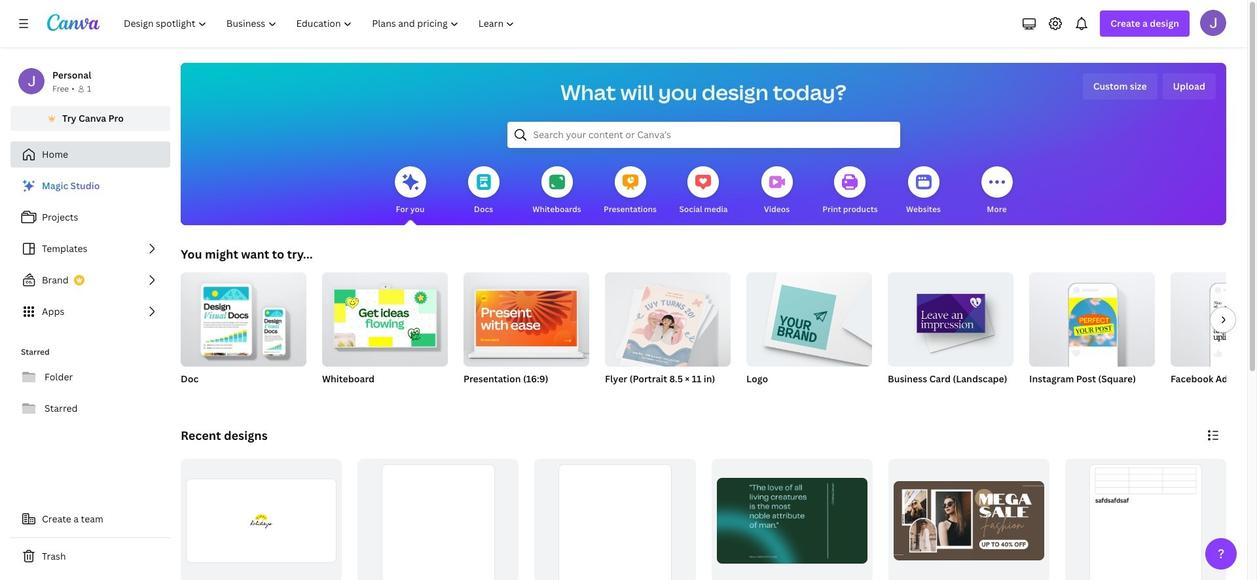 Task type: vqa. For each thing, say whether or not it's contained in the screenshot.
list
yes



Task type: locate. For each thing, give the bounding box(es) containing it.
jacob simon image
[[1201, 10, 1227, 36]]

list
[[10, 173, 170, 325]]

group
[[322, 267, 448, 402], [322, 267, 448, 367], [464, 267, 590, 402], [464, 267, 590, 367], [605, 267, 731, 402], [605, 267, 731, 371], [747, 267, 872, 402], [747, 267, 872, 367], [888, 267, 1014, 402], [888, 267, 1014, 367], [1030, 267, 1155, 402], [1030, 267, 1155, 367], [181, 272, 307, 402], [1171, 272, 1258, 402], [1171, 272, 1258, 367], [358, 459, 519, 580], [535, 459, 696, 580], [712, 459, 873, 580], [889, 459, 1050, 580], [1066, 459, 1227, 580]]

None search field
[[507, 122, 900, 148]]

Search search field
[[534, 122, 874, 147]]

top level navigation element
[[115, 10, 526, 37]]



